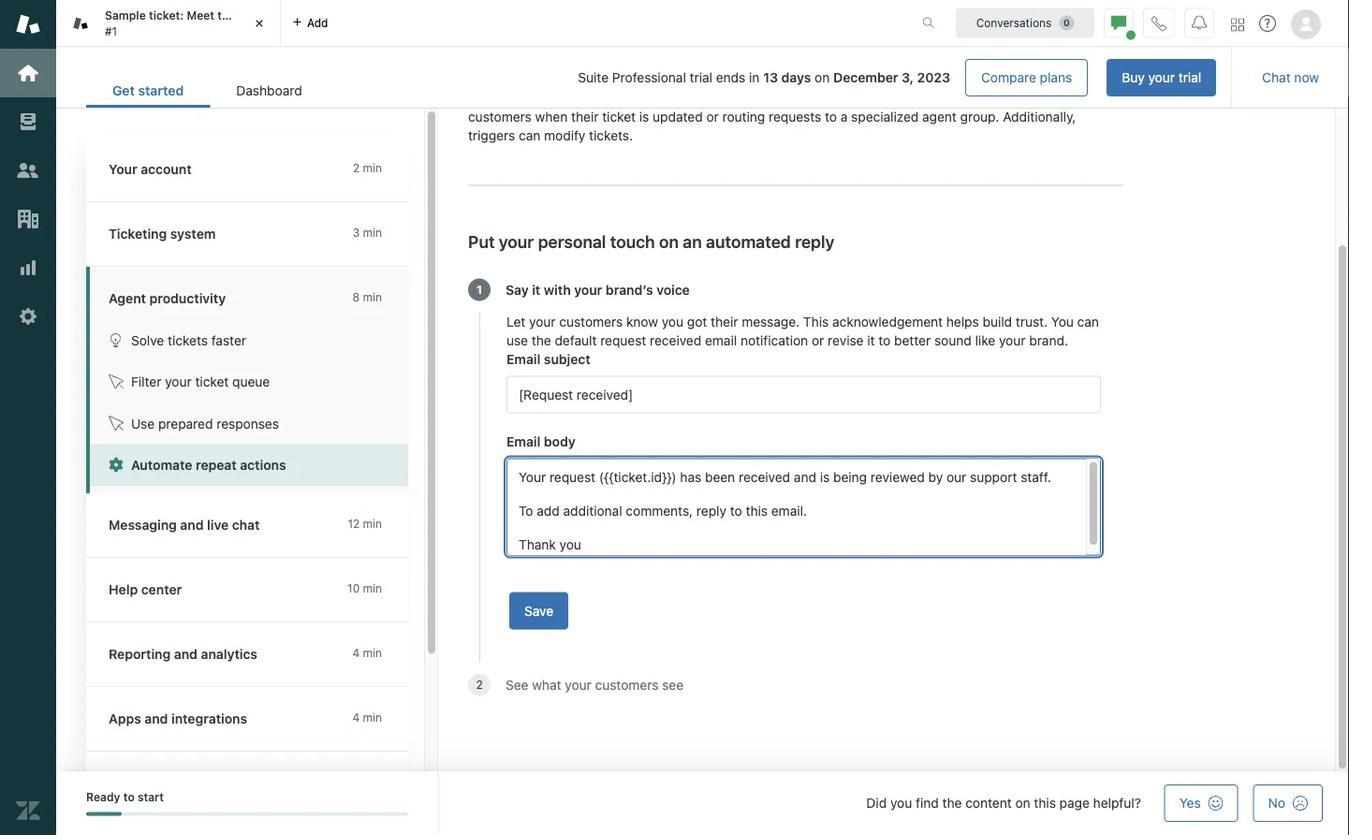 Task type: describe. For each thing, give the bounding box(es) containing it.
content
[[966, 795, 1012, 811]]

an
[[683, 232, 702, 252]]

messaging and live chat heading
[[86, 493, 427, 558]]

use prepared responses
[[131, 416, 279, 431]]

buy your trial button
[[1107, 59, 1216, 96]]

customers inside triggers help you save time and effort by automating repeat tasks. popular triggers include notifying customers when their ticket is updated or routing requests to a specialized agent group. additionally, triggers can modify tickets.
[[468, 110, 532, 125]]

suite
[[578, 70, 609, 85]]

helpful?
[[1093, 795, 1141, 811]]

time
[[607, 91, 634, 107]]

ticketing
[[109, 226, 167, 242]]

filter your ticket queue
[[131, 374, 270, 390]]

start
[[138, 791, 164, 804]]

3
[[353, 226, 360, 239]]

Email body field
[[507, 376, 1101, 414]]

help center heading
[[86, 558, 427, 623]]

by
[[700, 91, 715, 107]]

compare
[[981, 70, 1036, 85]]

notifications image
[[1192, 15, 1207, 30]]

acknowledgement
[[832, 314, 943, 329]]

can inside let your customers know you got their message. this acknowledgement helps build trust. you can use the default request received email notification or revise it to better sound like your brand.
[[1077, 314, 1099, 329]]

save button
[[509, 593, 568, 630]]

apps and integrations
[[109, 711, 247, 727]]

save
[[524, 603, 553, 619]]

see what your customers see
[[506, 677, 684, 693]]

in
[[749, 70, 760, 85]]

system
[[170, 226, 216, 242]]

reporting image
[[16, 256, 40, 280]]

when
[[535, 110, 568, 125]]

and for reporting and analytics
[[174, 647, 198, 662]]

3,
[[902, 70, 914, 85]]

better
[[894, 333, 931, 348]]

December 3, 2023 text field
[[833, 70, 950, 85]]

the for sample ticket: meet the ticket #1
[[217, 9, 235, 22]]

8
[[353, 291, 360, 304]]

your right with
[[574, 282, 602, 298]]

it inside let your customers know you got their message. this acknowledgement helps build trust. you can use the default request received email notification or revise it to better sound like your brand.
[[867, 333, 875, 348]]

suite professional trial ends in 13 days on december 3, 2023
[[578, 70, 950, 85]]

center
[[141, 582, 182, 597]]

you inside triggers help you save time and effort by automating repeat tasks. popular triggers include notifying customers when their ticket is updated or routing requests to a specialized agent group. additionally, triggers can modify tickets.
[[551, 91, 573, 107]]

with
[[544, 282, 571, 298]]

buy
[[1122, 70, 1145, 85]]

put your personal touch on an automated reply
[[468, 232, 835, 252]]

automate
[[131, 457, 192, 473]]

or inside triggers help you save time and effort by automating repeat tasks. popular triggers include notifying customers when their ticket is updated or routing requests to a specialized agent group. additionally, triggers can modify tickets.
[[706, 110, 719, 125]]

on inside section
[[815, 70, 830, 85]]

email
[[705, 333, 737, 348]]

min for agent productivity
[[363, 291, 382, 304]]

solve tickets faster
[[131, 332, 246, 348]]

12 min
[[348, 517, 382, 530]]

tab containing sample ticket: meet the ticket
[[56, 0, 281, 47]]

triggers help you save time and effort by automating repeat tasks. popular triggers include notifying customers when their ticket is updated or routing requests to a specialized agent group. additionally, triggers can modify tickets.
[[468, 91, 1076, 143]]

button displays agent's chat status as online. image
[[1111, 15, 1126, 30]]

ends
[[716, 70, 746, 85]]

min for ticketing system
[[363, 226, 382, 239]]

2 vertical spatial you
[[890, 795, 912, 811]]

put your personal touch on an automated reply region
[[468, 90, 1124, 741]]

2023
[[917, 70, 950, 85]]

messaging
[[109, 517, 177, 533]]

ticket inside triggers help you save time and effort by automating repeat tasks. popular triggers include notifying customers when their ticket is updated or routing requests to a specialized agent group. additionally, triggers can modify tickets.
[[602, 110, 636, 125]]

solve tickets faster button
[[90, 319, 408, 361]]

apps and integrations heading
[[86, 687, 427, 752]]

help center
[[109, 582, 182, 597]]

personal
[[538, 232, 606, 252]]

tabs tab list
[[56, 0, 903, 47]]

like
[[975, 333, 996, 348]]

did
[[866, 795, 887, 811]]

2 vertical spatial customers
[[595, 677, 659, 693]]

conversations
[[976, 16, 1052, 29]]

email body
[[507, 434, 576, 449]]

no button
[[1253, 785, 1323, 822]]

popular
[[872, 91, 918, 107]]

progress-bar progress bar
[[86, 812, 408, 816]]

your
[[109, 162, 137, 177]]

your inside the filter your ticket queue button
[[165, 374, 192, 390]]

organizations image
[[16, 207, 40, 231]]

their inside let your customers know you got their message. this acknowledgement helps build trust. you can use the default request received email notification or revise it to better sound like your brand.
[[711, 314, 738, 329]]

chat
[[1262, 70, 1291, 85]]

reporting and analytics
[[109, 647, 257, 662]]

say
[[506, 282, 529, 298]]

zendesk products image
[[1231, 18, 1244, 31]]

responses
[[217, 416, 279, 431]]

meet
[[187, 9, 214, 22]]

message.
[[742, 314, 800, 329]]

to inside footer
[[123, 791, 135, 804]]

4 for reporting and analytics
[[353, 647, 360, 660]]

reply
[[795, 232, 835, 252]]

footer containing did you find the content on this page helpful?
[[56, 772, 1349, 835]]

let your customers know you got their message. this acknowledgement helps build trust. you can use the default request received email notification or revise it to better sound like your brand.
[[507, 314, 1099, 348]]

compare plans
[[981, 70, 1072, 85]]

and inside triggers help you save time and effort by automating repeat tasks. popular triggers include notifying customers when their ticket is updated or routing requests to a specialized agent group. additionally, triggers can modify tickets.
[[637, 91, 660, 107]]

apps
[[109, 711, 141, 727]]

10 min
[[347, 582, 382, 595]]

repeat inside button
[[196, 457, 237, 473]]

use prepared responses button
[[90, 403, 408, 444]]

put
[[468, 232, 495, 252]]

this
[[803, 314, 829, 329]]

ready
[[86, 791, 120, 804]]

section containing compare plans
[[343, 59, 1216, 96]]

compare plans button
[[965, 59, 1088, 96]]

messaging and live chat
[[109, 517, 260, 533]]

on inside region
[[659, 232, 679, 252]]

filter your ticket queue button
[[90, 361, 408, 403]]

analytics
[[201, 647, 257, 662]]

automated
[[706, 232, 791, 252]]

their inside triggers help you save time and effort by automating repeat tasks. popular triggers include notifying customers when their ticket is updated or routing requests to a specialized agent group. additionally, triggers can modify tickets.
[[571, 110, 599, 125]]

received
[[650, 333, 702, 348]]

automate repeat actions button
[[90, 444, 408, 486]]

integrations
[[171, 711, 247, 727]]

your account heading
[[86, 138, 427, 202]]

specialized
[[851, 110, 919, 125]]

automating
[[719, 91, 787, 107]]

trust.
[[1016, 314, 1048, 329]]

triggers
[[468, 91, 518, 107]]



Task type: vqa. For each thing, say whether or not it's contained in the screenshot.
right 2
yes



Task type: locate. For each thing, give the bounding box(es) containing it.
ticket inside the filter your ticket queue button
[[195, 374, 229, 390]]

ticket inside sample ticket: meet the ticket #1
[[238, 9, 270, 22]]

5 min from the top
[[363, 582, 382, 595]]

0 horizontal spatial the
[[217, 9, 235, 22]]

zendesk support image
[[16, 12, 40, 37]]

1 horizontal spatial to
[[825, 110, 837, 125]]

2 for 2 min
[[353, 162, 360, 175]]

0 horizontal spatial 2
[[353, 162, 360, 175]]

0 vertical spatial triggers
[[921, 91, 969, 107]]

0 horizontal spatial on
[[659, 232, 679, 252]]

you
[[551, 91, 573, 107], [662, 314, 684, 329], [890, 795, 912, 811]]

you inside let your customers know you got their message. this acknowledgement helps build trust. you can use the default request received email notification or revise it to better sound like your brand.
[[662, 314, 684, 329]]

2 horizontal spatial on
[[1015, 795, 1031, 811]]

see
[[662, 677, 684, 693]]

requests
[[769, 110, 821, 125]]

0 horizontal spatial triggers
[[468, 128, 515, 143]]

0 vertical spatial ticket
[[238, 9, 270, 22]]

1 vertical spatial on
[[659, 232, 679, 252]]

min inside "help center" heading
[[363, 582, 382, 595]]

1 min from the top
[[363, 162, 382, 175]]

to left a at the right top of the page
[[825, 110, 837, 125]]

you
[[1051, 314, 1074, 329]]

4 inside reporting and analytics heading
[[353, 647, 360, 660]]

chat now button
[[1247, 59, 1334, 96]]

0 vertical spatial 2
[[353, 162, 360, 175]]

or inside let your customers know you got their message. this acknowledgement helps build trust. you can use the default request received email notification or revise it to better sound like your brand.
[[812, 333, 824, 348]]

0 horizontal spatial trial
[[690, 70, 713, 85]]

you up received
[[662, 314, 684, 329]]

and
[[637, 91, 660, 107], [180, 517, 204, 533], [174, 647, 198, 662], [145, 711, 168, 727]]

min for your account
[[363, 162, 382, 175]]

customers inside let your customers know you got their message. this acknowledgement helps build trust. you can use the default request received email notification or revise it to better sound like your brand.
[[559, 314, 623, 329]]

reporting and analytics heading
[[86, 623, 427, 687]]

your
[[1148, 70, 1175, 85], [499, 232, 534, 252], [574, 282, 602, 298], [529, 314, 556, 329], [999, 333, 1026, 348], [165, 374, 192, 390], [565, 677, 592, 693]]

no
[[1268, 795, 1286, 811]]

1 horizontal spatial their
[[711, 314, 738, 329]]

min inside reporting and analytics heading
[[363, 647, 382, 660]]

zendesk image
[[16, 799, 40, 823]]

0 vertical spatial email
[[507, 351, 541, 367]]

2 trial from the left
[[690, 70, 713, 85]]

1 trial from the left
[[1179, 70, 1201, 85]]

sample
[[105, 9, 146, 22]]

1 vertical spatial you
[[662, 314, 684, 329]]

trial for professional
[[690, 70, 713, 85]]

min for messaging and live chat
[[363, 517, 382, 530]]

subject
[[544, 351, 591, 367]]

tab
[[56, 0, 281, 47]]

4 min for analytics
[[353, 647, 382, 660]]

filter
[[131, 374, 161, 390]]

customers left the see
[[595, 677, 659, 693]]

1 horizontal spatial you
[[662, 314, 684, 329]]

1 vertical spatial 4 min
[[353, 711, 382, 724]]

can inside triggers help you save time and effort by automating repeat tasks. popular triggers include notifying customers when their ticket is updated or routing requests to a specialized agent group. additionally, triggers can modify tickets.
[[519, 128, 541, 143]]

1 vertical spatial 2
[[476, 679, 483, 692]]

use
[[507, 333, 528, 348]]

4 min inside apps and integrations heading
[[353, 711, 382, 724]]

and right apps
[[145, 711, 168, 727]]

your right "let"
[[529, 314, 556, 329]]

1 horizontal spatial on
[[815, 70, 830, 85]]

1 email from the top
[[507, 351, 541, 367]]

now
[[1294, 70, 1319, 85]]

and inside heading
[[174, 647, 198, 662]]

ticket left the queue
[[195, 374, 229, 390]]

1 vertical spatial 4
[[353, 711, 360, 724]]

2 inside your account heading
[[353, 162, 360, 175]]

2 min from the top
[[363, 226, 382, 239]]

1 vertical spatial their
[[711, 314, 738, 329]]

the right meet
[[217, 9, 235, 22]]

faster
[[211, 332, 246, 348]]

close image
[[250, 14, 269, 33]]

notification
[[741, 333, 808, 348]]

revise
[[828, 333, 864, 348]]

7 min from the top
[[363, 711, 382, 724]]

the inside footer
[[942, 795, 962, 811]]

1 4 from the top
[[353, 647, 360, 660]]

the for did you find the content on this page helpful?
[[942, 795, 962, 811]]

your down "build"
[[999, 333, 1026, 348]]

to down acknowledgement
[[879, 333, 891, 348]]

1 horizontal spatial it
[[867, 333, 875, 348]]

and left 'live'
[[180, 517, 204, 533]]

0 vertical spatial or
[[706, 110, 719, 125]]

use
[[131, 416, 155, 431]]

0 vertical spatial you
[[551, 91, 573, 107]]

2 vertical spatial to
[[123, 791, 135, 804]]

repeat up requests at top right
[[790, 91, 829, 107]]

1 horizontal spatial can
[[1077, 314, 1099, 329]]

body
[[544, 434, 576, 449]]

0 vertical spatial to
[[825, 110, 837, 125]]

plans
[[1040, 70, 1072, 85]]

the inside let your customers know you got their message. this acknowledgement helps build trust. you can use the default request received email notification or revise it to better sound like your brand.
[[532, 333, 551, 348]]

1 horizontal spatial or
[[812, 333, 824, 348]]

triggers up agent
[[921, 91, 969, 107]]

4 min from the top
[[363, 517, 382, 530]]

your right 'buy'
[[1148, 70, 1175, 85]]

on inside footer
[[1015, 795, 1031, 811]]

1 vertical spatial customers
[[559, 314, 623, 329]]

2 4 min from the top
[[353, 711, 382, 724]]

brand.
[[1029, 333, 1068, 348]]

min inside your account heading
[[363, 162, 382, 175]]

a
[[841, 110, 848, 125]]

the inside sample ticket: meet the ticket #1
[[217, 9, 235, 22]]

min for reporting and analytics
[[363, 647, 382, 660]]

on left an
[[659, 232, 679, 252]]

1 vertical spatial can
[[1077, 314, 1099, 329]]

ticketing system
[[109, 226, 216, 242]]

2 horizontal spatial you
[[890, 795, 912, 811]]

email down use
[[507, 351, 541, 367]]

sound
[[934, 333, 972, 348]]

1 4 min from the top
[[353, 647, 382, 660]]

section
[[343, 59, 1216, 96]]

1 vertical spatial email
[[507, 434, 541, 449]]

0 vertical spatial it
[[532, 282, 541, 298]]

can down when
[[519, 128, 541, 143]]

1 vertical spatial or
[[812, 333, 824, 348]]

the right 'find' on the right of the page
[[942, 795, 962, 811]]

1 vertical spatial to
[[879, 333, 891, 348]]

to left start
[[123, 791, 135, 804]]

live
[[207, 517, 229, 533]]

repeat inside triggers help you save time and effort by automating repeat tasks. popular triggers include notifying customers when their ticket is updated or routing requests to a specialized agent group. additionally, triggers can modify tickets.
[[790, 91, 829, 107]]

include
[[972, 91, 1016, 107]]

main element
[[0, 0, 56, 835]]

sample ticket: meet the ticket #1
[[105, 9, 270, 37]]

0 horizontal spatial or
[[706, 110, 719, 125]]

1 horizontal spatial repeat
[[790, 91, 829, 107]]

tab list containing get started
[[86, 73, 328, 108]]

#1
[[105, 24, 117, 37]]

footer
[[56, 772, 1349, 835]]

save
[[576, 91, 604, 107]]

min inside agent productivity heading
[[363, 291, 382, 304]]

queue
[[232, 374, 270, 390]]

2 left see
[[476, 679, 483, 692]]

email for email body
[[507, 434, 541, 449]]

10
[[347, 582, 360, 595]]

help
[[109, 582, 138, 597]]

3 min from the top
[[363, 291, 382, 304]]

you up when
[[551, 91, 573, 107]]

got
[[687, 314, 707, 329]]

you right did
[[890, 795, 912, 811]]

your inside buy your trial button
[[1148, 70, 1175, 85]]

your right what
[[565, 677, 592, 693]]

1 vertical spatial triggers
[[468, 128, 515, 143]]

8 min
[[353, 291, 382, 304]]

voice
[[657, 282, 690, 298]]

customers image
[[16, 158, 40, 183]]

days
[[781, 70, 811, 85]]

customers up default
[[559, 314, 623, 329]]

1 horizontal spatial ticket
[[238, 9, 270, 22]]

min inside ticketing system heading
[[363, 226, 382, 239]]

2 horizontal spatial ticket
[[602, 110, 636, 125]]

and inside heading
[[180, 517, 204, 533]]

customers down triggers on the top left of page
[[468, 110, 532, 125]]

conversations button
[[956, 8, 1095, 38]]

2 horizontal spatial the
[[942, 795, 962, 811]]

0 vertical spatial their
[[571, 110, 599, 125]]

trial up by
[[690, 70, 713, 85]]

tasks.
[[833, 91, 868, 107]]

your right "put"
[[499, 232, 534, 252]]

ticketing system heading
[[86, 202, 427, 267]]

views image
[[16, 110, 40, 134]]

min inside apps and integrations heading
[[363, 711, 382, 724]]

yes button
[[1165, 785, 1238, 822]]

0 horizontal spatial to
[[123, 791, 135, 804]]

Email body text field
[[507, 459, 1101, 556]]

it down acknowledgement
[[867, 333, 875, 348]]

0 horizontal spatial can
[[519, 128, 541, 143]]

agent
[[109, 291, 146, 306]]

can right the 'you'
[[1077, 314, 1099, 329]]

2 up 3
[[353, 162, 360, 175]]

or down by
[[706, 110, 719, 125]]

2 vertical spatial the
[[942, 795, 962, 811]]

min for apps and integrations
[[363, 711, 382, 724]]

professional
[[612, 70, 686, 85]]

1 vertical spatial ticket
[[602, 110, 636, 125]]

13
[[763, 70, 778, 85]]

updated
[[653, 110, 703, 125]]

trial for your
[[1179, 70, 1201, 85]]

started
[[138, 83, 184, 98]]

2 for 2
[[476, 679, 483, 692]]

repeat
[[790, 91, 829, 107], [196, 457, 237, 473]]

the
[[217, 9, 235, 22], [532, 333, 551, 348], [942, 795, 962, 811]]

repeat down use prepared responses
[[196, 457, 237, 473]]

1 vertical spatial the
[[532, 333, 551, 348]]

dashboard tab
[[210, 73, 328, 108]]

and for apps and integrations
[[145, 711, 168, 727]]

0 vertical spatial 4
[[353, 647, 360, 660]]

reporting
[[109, 647, 171, 662]]

0 horizontal spatial repeat
[[196, 457, 237, 473]]

to inside triggers help you save time and effort by automating repeat tasks. popular triggers include notifying customers when their ticket is updated or routing requests to a specialized agent group. additionally, triggers can modify tickets.
[[825, 110, 837, 125]]

buy your trial
[[1122, 70, 1201, 85]]

4 for apps and integrations
[[353, 711, 360, 724]]

add button
[[281, 0, 339, 46]]

their
[[571, 110, 599, 125], [711, 314, 738, 329]]

solve
[[131, 332, 164, 348]]

let
[[507, 314, 526, 329]]

4
[[353, 647, 360, 660], [353, 711, 360, 724]]

2 vertical spatial on
[[1015, 795, 1031, 811]]

ticket right meet
[[238, 9, 270, 22]]

your right filter at top left
[[165, 374, 192, 390]]

tickets
[[168, 332, 208, 348]]

default
[[555, 333, 597, 348]]

on right days
[[815, 70, 830, 85]]

help
[[521, 91, 547, 107]]

6 min from the top
[[363, 647, 382, 660]]

or
[[706, 110, 719, 125], [812, 333, 824, 348]]

email subject
[[507, 351, 591, 367]]

2 vertical spatial ticket
[[195, 374, 229, 390]]

build
[[983, 314, 1012, 329]]

0 horizontal spatial ticket
[[195, 374, 229, 390]]

2 inside put your personal touch on an automated reply region
[[476, 679, 483, 692]]

it right say
[[532, 282, 541, 298]]

min inside messaging and live chat heading
[[363, 517, 382, 530]]

on left this
[[1015, 795, 1031, 811]]

admin image
[[16, 304, 40, 329]]

progress bar image
[[86, 812, 122, 816]]

your account
[[109, 162, 192, 177]]

0 vertical spatial can
[[519, 128, 541, 143]]

the up email subject
[[532, 333, 551, 348]]

4 min inside reporting and analytics heading
[[353, 647, 382, 660]]

get started image
[[16, 61, 40, 85]]

december
[[833, 70, 898, 85]]

0 vertical spatial 4 min
[[353, 647, 382, 660]]

4 inside apps and integrations heading
[[353, 711, 360, 724]]

chat now
[[1262, 70, 1319, 85]]

or down this
[[812, 333, 824, 348]]

trial down notifications icon
[[1179, 70, 1201, 85]]

0 horizontal spatial their
[[571, 110, 599, 125]]

0 vertical spatial on
[[815, 70, 830, 85]]

find
[[916, 795, 939, 811]]

chat
[[232, 517, 260, 533]]

automate repeat actions
[[131, 457, 286, 473]]

get help image
[[1259, 15, 1276, 32]]

0 vertical spatial repeat
[[790, 91, 829, 107]]

additionally,
[[1003, 110, 1076, 125]]

2 horizontal spatial to
[[879, 333, 891, 348]]

agent
[[922, 110, 957, 125]]

0 vertical spatial customers
[[468, 110, 532, 125]]

ticket down time
[[602, 110, 636, 125]]

1 horizontal spatial 2
[[476, 679, 483, 692]]

is
[[639, 110, 649, 125]]

4 min for integrations
[[353, 711, 382, 724]]

1 vertical spatial it
[[867, 333, 875, 348]]

email left body
[[507, 434, 541, 449]]

min for help center
[[363, 582, 382, 595]]

trial inside buy your trial button
[[1179, 70, 1201, 85]]

2 4 from the top
[[353, 711, 360, 724]]

1 vertical spatial repeat
[[196, 457, 237, 473]]

and inside heading
[[145, 711, 168, 727]]

tab list
[[86, 73, 328, 108]]

helps
[[946, 314, 979, 329]]

1 horizontal spatial trial
[[1179, 70, 1201, 85]]

see
[[506, 677, 529, 693]]

prepared
[[158, 416, 213, 431]]

triggers down triggers on the top left of page
[[468, 128, 515, 143]]

0 horizontal spatial you
[[551, 91, 573, 107]]

their up the email on the top
[[711, 314, 738, 329]]

0 horizontal spatial it
[[532, 282, 541, 298]]

1 horizontal spatial triggers
[[921, 91, 969, 107]]

1 horizontal spatial the
[[532, 333, 551, 348]]

and left analytics
[[174, 647, 198, 662]]

agent productivity heading
[[86, 267, 427, 319]]

to inside let your customers know you got their message. this acknowledgement helps build trust. you can use the default request received email notification or revise it to better sound like your brand.
[[879, 333, 891, 348]]

modify
[[544, 128, 586, 143]]

their down save
[[571, 110, 599, 125]]

3 min
[[353, 226, 382, 239]]

and up is
[[637, 91, 660, 107]]

and for messaging and live chat
[[180, 517, 204, 533]]

email for email subject
[[507, 351, 541, 367]]

2 email from the top
[[507, 434, 541, 449]]

0 vertical spatial the
[[217, 9, 235, 22]]

to
[[825, 110, 837, 125], [879, 333, 891, 348], [123, 791, 135, 804]]

triggers
[[921, 91, 969, 107], [468, 128, 515, 143]]



